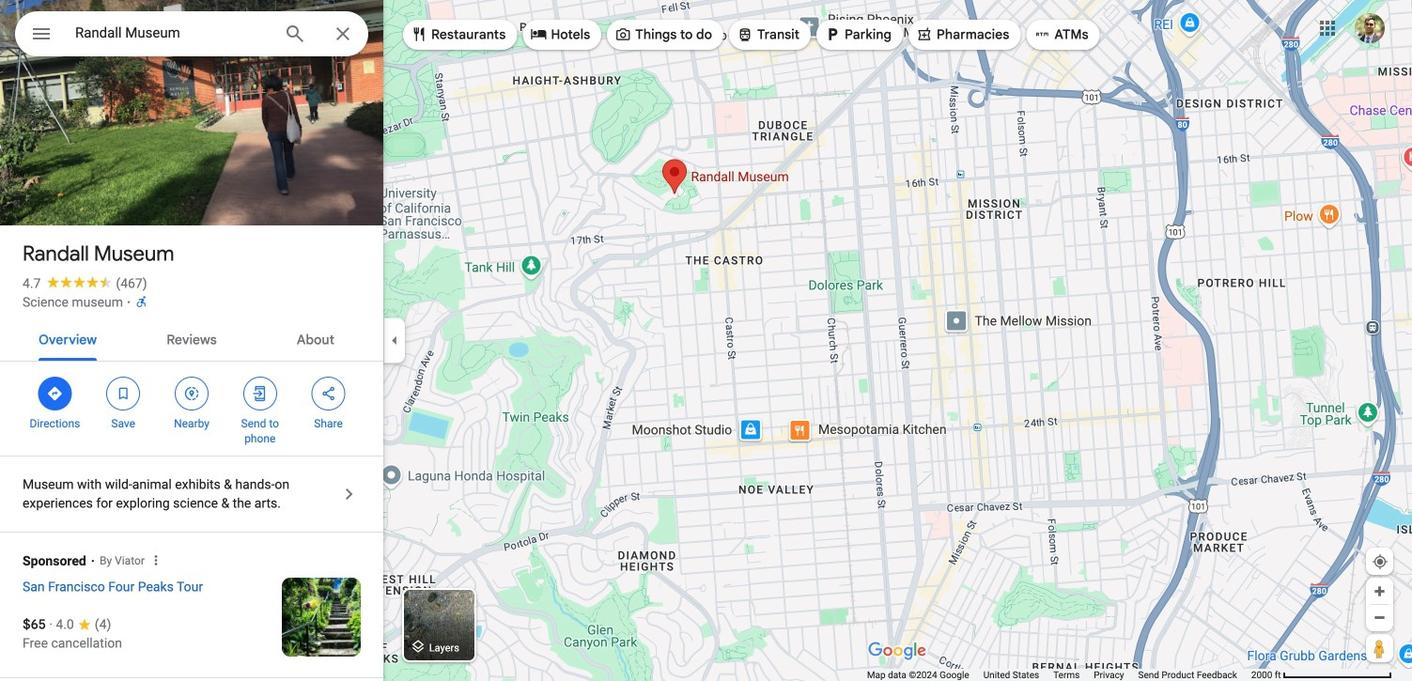 Task type: locate. For each thing, give the bounding box(es) containing it.
467 reviews element
[[116, 276, 147, 291]]

none search field inside google maps 'element'
[[15, 11, 368, 60]]

None field
[[75, 22, 269, 44]]

randall museum main content
[[0, 0, 384, 681]]

sponsored · by viator element
[[23, 540, 384, 576]]

actions for randall museum region
[[0, 362, 384, 456]]

photo of randall museum image
[[0, 0, 384, 257]]

tab list
[[0, 316, 384, 361]]

google account: omkar savant  
(omkar@adept.ai) image
[[1355, 13, 1385, 43]]

zoom in image
[[1373, 585, 1387, 599]]

tab list inside google maps 'element'
[[0, 316, 384, 361]]

None search field
[[15, 11, 368, 60]]



Task type: vqa. For each thing, say whether or not it's contained in the screenshot.
12 inside 12 hr 31 min lga – san
no



Task type: describe. For each thing, give the bounding box(es) containing it.
none field inside google maps 'element'
[[75, 22, 269, 44]]

google maps element
[[0, 0, 1413, 681]]

show street view coverage image
[[1367, 634, 1394, 663]]

4.7 stars image
[[41, 276, 116, 288]]

show your location image
[[1372, 554, 1389, 571]]

zoom out image
[[1373, 611, 1387, 625]]

4.0 stars 4 reviews image
[[56, 616, 111, 634]]

wheelchair accessible entrance image
[[135, 295, 149, 309]]

collapse side panel image
[[384, 330, 405, 351]]



